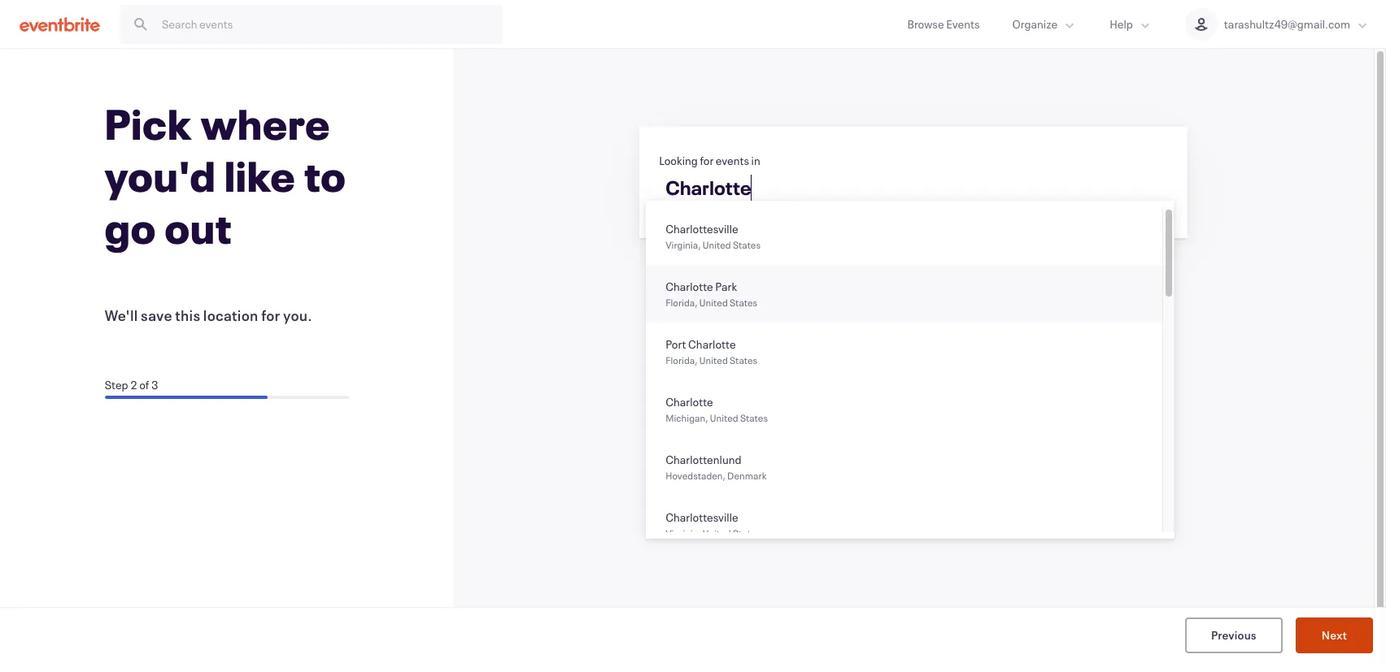Task type: describe. For each thing, give the bounding box(es) containing it.
1 vertical spatial for
[[261, 306, 280, 325]]

in
[[751, 153, 760, 168]]

charlotte park florida, united states
[[666, 279, 757, 309]]

michigan,
[[666, 412, 708, 425]]

we'll save this location for you.
[[105, 306, 312, 325]]

3
[[151, 377, 158, 393]]

2 charlottesville from the top
[[666, 510, 738, 525]]

states inside "port charlotte florida, united states"
[[730, 354, 757, 367]]

1 charlottesville virginia, united states from the top
[[666, 221, 761, 251]]

browse events link
[[891, 0, 996, 48]]

pick
[[105, 96, 192, 151]]

1 virginia, from the top
[[666, 238, 701, 251]]

port
[[666, 337, 686, 352]]

looking for events in
[[659, 153, 760, 168]]

states inside charlotte park florida, united states
[[730, 296, 757, 309]]

events
[[946, 16, 980, 32]]

looking
[[659, 153, 698, 168]]

like
[[224, 148, 296, 203]]

charlotte for charlotte park
[[666, 279, 713, 294]]

browse events
[[907, 16, 980, 32]]

next button
[[1296, 618, 1373, 654]]

location
[[203, 306, 258, 325]]

states up the park
[[733, 238, 761, 251]]

charlotte park menu item
[[646, 265, 1163, 323]]

go
[[105, 200, 156, 255]]

you'd
[[105, 148, 216, 203]]

browse
[[907, 16, 944, 32]]

events
[[716, 153, 749, 168]]

where
[[201, 96, 330, 151]]

out
[[165, 200, 232, 255]]

united up the park
[[703, 238, 731, 251]]

denmark
[[727, 469, 767, 482]]

states inside charlotte michigan, united states
[[740, 412, 768, 425]]

previous
[[1211, 628, 1257, 643]]

charlotte inside "port charlotte florida, united states"
[[688, 337, 736, 352]]

charlottenlund
[[666, 452, 742, 468]]

of
[[139, 377, 149, 393]]

united inside "port charlotte florida, united states"
[[699, 354, 728, 367]]

help link
[[1093, 0, 1169, 48]]



Task type: locate. For each thing, give the bounding box(es) containing it.
united inside charlotte michigan, united states
[[710, 412, 738, 425]]

1 vertical spatial charlottesville
[[666, 510, 738, 525]]

for left you.
[[261, 306, 280, 325]]

charlotte michigan, united states
[[666, 395, 768, 425]]

charlottenlund hovedstaden, denmark
[[666, 452, 767, 482]]

charlotte up the michigan,
[[666, 395, 713, 410]]

organize link
[[996, 0, 1093, 48]]

charlottesville down hovedstaden,
[[666, 510, 738, 525]]

2 florida, from the top
[[666, 354, 698, 367]]

florida, for port
[[666, 354, 698, 367]]

1 vertical spatial florida,
[[666, 354, 698, 367]]

0 vertical spatial virginia,
[[666, 238, 701, 251]]

charlotte for charlotte
[[666, 395, 713, 410]]

step 2 of 3
[[105, 377, 158, 393]]

for
[[700, 153, 714, 168], [261, 306, 280, 325]]

park
[[715, 279, 737, 294]]

progressbar progress bar
[[105, 396, 349, 399]]

for left 'events'
[[700, 153, 714, 168]]

menu
[[646, 207, 1175, 554]]

1 vertical spatial charlotte
[[688, 337, 736, 352]]

1 vertical spatial virginia,
[[666, 527, 701, 540]]

1 horizontal spatial for
[[700, 153, 714, 168]]

step
[[105, 377, 128, 393]]

next
[[1322, 628, 1347, 643]]

0 horizontal spatial for
[[261, 306, 280, 325]]

florida, down port in the bottom of the page
[[666, 354, 698, 367]]

charlottesville virginia, united states up the park
[[666, 221, 761, 251]]

charlotte inside charlotte park florida, united states
[[666, 279, 713, 294]]

virginia, down hovedstaden,
[[666, 527, 701, 540]]

charlottesville
[[666, 221, 738, 237], [666, 510, 738, 525]]

united down the park
[[699, 296, 728, 309]]

this
[[175, 306, 200, 325]]

organize
[[1012, 16, 1058, 32]]

florida, inside charlotte park florida, united states
[[666, 296, 698, 309]]

1 florida, from the top
[[666, 296, 698, 309]]

states up charlotte michigan, united states
[[730, 354, 757, 367]]

united
[[703, 238, 731, 251], [699, 296, 728, 309], [699, 354, 728, 367], [710, 412, 738, 425], [703, 527, 731, 540]]

0 vertical spatial charlottesville virginia, united states
[[666, 221, 761, 251]]

charlottesville virginia, united states down hovedstaden,
[[666, 510, 761, 540]]

charlotte right port in the bottom of the page
[[688, 337, 736, 352]]

united inside charlotte park florida, united states
[[699, 296, 728, 309]]

states down denmark
[[733, 527, 761, 540]]

tarashultz49@gmail.com
[[1224, 16, 1350, 32]]

you.
[[283, 306, 312, 325]]

to
[[304, 148, 346, 203]]

0 vertical spatial florida,
[[666, 296, 698, 309]]

charlottesville virginia, united states
[[666, 221, 761, 251], [666, 510, 761, 540]]

0 vertical spatial for
[[700, 153, 714, 168]]

help
[[1110, 16, 1133, 32]]

pick where you'd like to go out
[[105, 96, 346, 255]]

charlotte
[[666, 279, 713, 294], [688, 337, 736, 352], [666, 395, 713, 410]]

None text field
[[654, 170, 1173, 211]]

virginia,
[[666, 238, 701, 251], [666, 527, 701, 540]]

save
[[141, 306, 172, 325]]

we'll
[[105, 306, 138, 325]]

states down the park
[[730, 296, 757, 309]]

virginia, up charlotte park florida, united states
[[666, 238, 701, 251]]

menu containing charlottesville
[[646, 207, 1175, 554]]

charlottesville up the park
[[666, 221, 738, 237]]

eventbrite image
[[20, 16, 100, 32]]

2 vertical spatial charlotte
[[666, 395, 713, 410]]

progressbar image
[[105, 396, 267, 399]]

united up charlotte michigan, united states
[[699, 354, 728, 367]]

2
[[130, 377, 137, 393]]

0 vertical spatial charlotte
[[666, 279, 713, 294]]

port charlotte florida, united states
[[666, 337, 757, 367]]

united right the michigan,
[[710, 412, 738, 425]]

1 vertical spatial charlottesville virginia, united states
[[666, 510, 761, 540]]

florida, up port in the bottom of the page
[[666, 296, 698, 309]]

2 charlottesville virginia, united states from the top
[[666, 510, 761, 540]]

charlotte left the park
[[666, 279, 713, 294]]

previous button
[[1185, 618, 1283, 654]]

states up denmark
[[740, 412, 768, 425]]

1 charlottesville from the top
[[666, 221, 738, 237]]

2 virginia, from the top
[[666, 527, 701, 540]]

hovedstaden,
[[666, 469, 726, 482]]

states
[[733, 238, 761, 251], [730, 296, 757, 309], [730, 354, 757, 367], [740, 412, 768, 425], [733, 527, 761, 540]]

tarashultz49@gmail.com link
[[1169, 0, 1386, 48]]

florida,
[[666, 296, 698, 309], [666, 354, 698, 367]]

united down hovedstaden,
[[703, 527, 731, 540]]

florida, for charlotte
[[666, 296, 698, 309]]

florida, inside "port charlotte florida, united states"
[[666, 354, 698, 367]]

charlotte inside charlotte michigan, united states
[[666, 395, 713, 410]]

0 vertical spatial charlottesville
[[666, 221, 738, 237]]



Task type: vqa. For each thing, say whether or not it's contained in the screenshot.
Create event link
no



